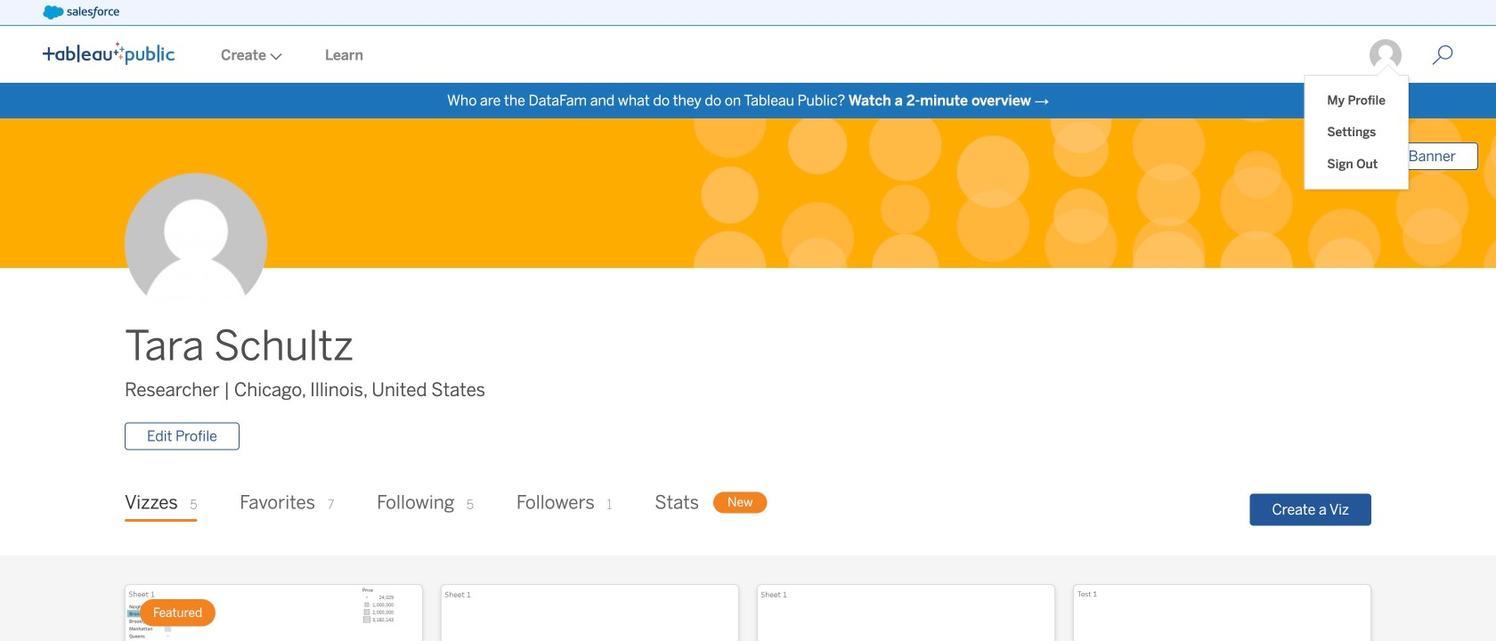 Task type: vqa. For each thing, say whether or not it's contained in the screenshot.
Salesforce Logo
yes



Task type: locate. For each thing, give the bounding box(es) containing it.
logo image
[[43, 42, 175, 65]]

avatar image
[[125, 173, 267, 316]]

list options menu
[[1305, 76, 1408, 189]]

dialog
[[1305, 64, 1408, 189]]



Task type: describe. For each thing, give the bounding box(es) containing it.
tara.schultz image
[[1368, 37, 1404, 73]]

go to search image
[[1411, 45, 1475, 66]]

featured element
[[140, 600, 216, 627]]

salesforce logo image
[[43, 5, 119, 20]]



